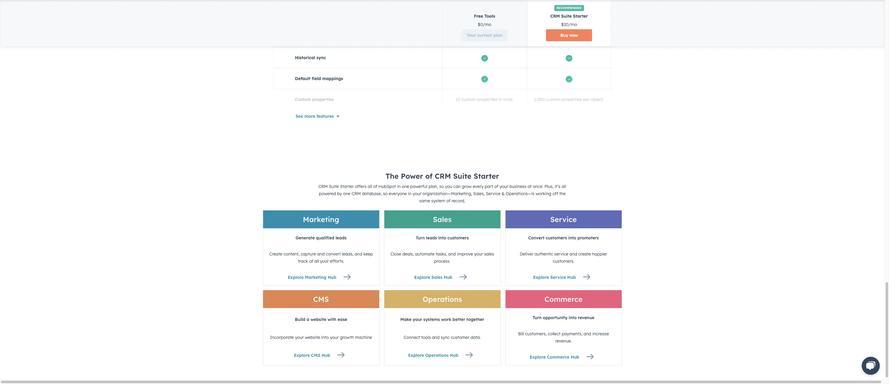 Task type: describe. For each thing, give the bounding box(es) containing it.
crm up you on the right of the page
[[435, 172, 451, 181]]

turn opportunity into revenue
[[533, 316, 594, 321]]

database,
[[362, 191, 382, 197]]

explore sales hub link
[[389, 274, 496, 281]]

work
[[441, 317, 451, 323]]

tasks,
[[436, 252, 447, 257]]

customer
[[451, 335, 469, 341]]

0 vertical spatial cms
[[313, 295, 329, 304]]

off
[[553, 191, 558, 197]]

bill
[[518, 332, 524, 337]]

buy now button
[[546, 29, 592, 41]]

make
[[400, 317, 412, 323]]

suite for /mo
[[561, 13, 572, 19]]

buy now
[[560, 33, 578, 38]]

explore for marketing
[[288, 275, 304, 280]]

of inside create content, capture and convert leads, and keep track of all your efforts.
[[309, 259, 313, 264]]

recommended
[[557, 6, 582, 10]]

together
[[466, 317, 484, 323]]

by
[[337, 191, 342, 197]]

explore sales hub
[[414, 275, 452, 280]]

explore for commerce
[[530, 355, 546, 360]]

/mo inside crm suite starter $20 /mo
[[568, 22, 577, 27]]

revenue.
[[555, 339, 572, 344]]

the power of crm suite starter
[[385, 172, 499, 181]]

powered
[[319, 191, 336, 197]]

0 vertical spatial operations
[[423, 295, 462, 304]]

everyone
[[389, 191, 407, 197]]

incorporate your website into your growth machine
[[270, 335, 372, 341]]

collect
[[548, 332, 561, 337]]

deals,
[[402, 252, 414, 257]]

growth
[[340, 335, 354, 341]]

1 customers from the left
[[447, 236, 469, 241]]

crm down offers
[[352, 191, 361, 197]]

every
[[473, 184, 484, 189]]

capture
[[301, 252, 316, 257]]

website for into
[[305, 335, 320, 341]]

custom
[[295, 97, 311, 102]]

of right part
[[494, 184, 498, 189]]

1 limited features from the left
[[468, 34, 501, 40]]

explore marketing hub
[[288, 275, 336, 280]]

now
[[570, 33, 578, 38]]

1 horizontal spatial in
[[408, 191, 411, 197]]

convert
[[326, 252, 341, 257]]

incorporate
[[270, 335, 294, 341]]

chat widget region
[[852, 351, 885, 380]]

0 vertical spatial marketing
[[303, 215, 339, 224]]

at
[[528, 184, 532, 189]]

historical
[[295, 55, 315, 60]]

$0
[[478, 22, 483, 27]]

improve
[[457, 252, 473, 257]]

revenue
[[578, 316, 594, 321]]

of down organization—marketing,
[[446, 198, 450, 204]]

your right 'make' on the bottom of page
[[413, 317, 422, 323]]

website for with
[[311, 317, 326, 323]]

track
[[298, 259, 308, 264]]

your right incorporate
[[295, 335, 304, 341]]

all inside create content, capture and convert leads, and keep track of all your efforts.
[[314, 259, 319, 264]]

1 properties from the left
[[312, 97, 334, 102]]

and inside bill customers, collect payments, and increase revenue.
[[584, 332, 591, 337]]

offers
[[355, 184, 366, 189]]

explore operations hub link
[[389, 352, 496, 360]]

0 horizontal spatial so
[[383, 191, 388, 197]]

0 vertical spatial so
[[439, 184, 444, 189]]

turn leads into customers
[[416, 236, 469, 241]]

1 vertical spatial sync
[[441, 335, 450, 341]]

content,
[[284, 252, 300, 257]]

2 horizontal spatial features
[[569, 34, 585, 40]]

explore for operations
[[408, 353, 424, 359]]

mappings
[[322, 76, 343, 81]]

make your systems work better together
[[400, 317, 484, 323]]

you
[[445, 184, 452, 189]]

generate
[[296, 236, 315, 241]]

your down powerful
[[413, 191, 421, 197]]

explore commerce hub link
[[510, 354, 617, 361]]

properties for 10 custom properties in total.
[[477, 97, 497, 102]]

same
[[419, 198, 430, 204]]

hub for sales
[[444, 275, 452, 280]]

a
[[307, 317, 309, 323]]

turn for commerce
[[533, 316, 542, 321]]

powerful
[[410, 184, 427, 189]]

0 vertical spatial one
[[402, 184, 409, 189]]

your current plan
[[467, 33, 503, 38]]

crm suite starter offers all of hubspot in one powerful plan, so you can grow every part of your business at once. plus, it's all powered by one crm database, so everyone in your organization—marketing, sales, service & operations—is working off the same system of record.
[[319, 184, 566, 204]]

process.
[[434, 259, 450, 264]]

plus,
[[545, 184, 554, 189]]

2 vertical spatial service
[[550, 275, 566, 280]]

data.
[[471, 335, 481, 341]]

of up plan,
[[425, 172, 433, 181]]

1 vertical spatial starter
[[474, 172, 499, 181]]

total.
[[503, 97, 513, 102]]

hub for commerce
[[571, 355, 579, 360]]

and left the convert
[[317, 252, 325, 257]]

1 vertical spatial operations
[[425, 353, 449, 359]]

customers,
[[525, 332, 547, 337]]

turn for sales
[[416, 236, 425, 241]]

explore service hub link
[[510, 274, 617, 281]]

explore marketing hub link
[[267, 274, 375, 281]]

see more features button
[[286, 110, 344, 122]]

machine
[[355, 335, 372, 341]]

object.
[[591, 97, 604, 102]]

explore for service
[[533, 275, 549, 280]]

2 horizontal spatial all
[[562, 184, 566, 189]]

main content containing the power of crm suite starter
[[0, 0, 887, 384]]

of up database,
[[373, 184, 377, 189]]

qualified
[[316, 236, 334, 241]]

0 vertical spatial sales
[[433, 215, 452, 224]]

explore cms hub link
[[267, 352, 375, 360]]

deliver
[[520, 252, 533, 257]]

plan,
[[429, 184, 438, 189]]

2 limited from the left
[[553, 34, 568, 40]]

0 horizontal spatial sync
[[316, 55, 326, 60]]

features inside see more features dropdown button
[[317, 114, 334, 119]]

your left growth
[[330, 335, 339, 341]]

explore commerce hub
[[530, 355, 579, 360]]

more
[[304, 114, 315, 119]]

close
[[391, 252, 401, 257]]

the
[[559, 191, 566, 197]]

increase
[[592, 332, 609, 337]]

build
[[295, 317, 305, 323]]

generate qualified leads
[[296, 236, 347, 241]]

power
[[401, 172, 423, 181]]

payments,
[[562, 332, 582, 337]]



Task type: vqa. For each thing, say whether or not it's contained in the screenshot.
record.
yes



Task type: locate. For each thing, give the bounding box(es) containing it.
buy
[[560, 33, 568, 38]]

0 horizontal spatial limited features
[[468, 34, 501, 40]]

business
[[509, 184, 526, 189]]

2 horizontal spatial starter
[[573, 13, 588, 19]]

suite inside crm suite starter $20 /mo
[[561, 13, 572, 19]]

1 horizontal spatial features
[[484, 34, 501, 40]]

1 horizontal spatial one
[[402, 184, 409, 189]]

service inside crm suite starter offers all of hubspot in one powerful plan, so you can grow every part of your business at once. plus, it's all powered by one crm database, so everyone in your organization—marketing, sales, service & operations—is working off the same system of record.
[[486, 191, 501, 197]]

explore down 'customers,'
[[530, 355, 546, 360]]

sales down process.
[[431, 275, 442, 280]]

0 horizontal spatial suite
[[329, 184, 339, 189]]

and left keep
[[355, 252, 362, 257]]

create content, capture and convert leads, and keep track of all your efforts.
[[269, 252, 373, 264]]

$20
[[561, 22, 568, 27]]

hub
[[328, 275, 336, 280], [444, 275, 452, 280], [567, 275, 576, 280], [322, 353, 330, 359], [450, 353, 458, 359], [571, 355, 579, 360]]

0 horizontal spatial in
[[397, 184, 401, 189]]

0 horizontal spatial customers
[[447, 236, 469, 241]]

hub down incorporate your website into your growth machine
[[322, 353, 330, 359]]

opportunity
[[543, 316, 567, 321]]

1 vertical spatial so
[[383, 191, 388, 197]]

default field mappings
[[295, 76, 343, 81]]

into up explore cms hub link
[[321, 335, 329, 341]]

suite inside crm suite starter offers all of hubspot in one powerful plan, so you can grow every part of your business at once. plus, it's all powered by one crm database, so everyone in your organization—marketing, sales, service & operations—is working off the same system of record.
[[329, 184, 339, 189]]

0 horizontal spatial starter
[[340, 184, 354, 189]]

1 vertical spatial turn
[[533, 316, 542, 321]]

better
[[453, 317, 465, 323]]

custom for 10
[[461, 97, 476, 102]]

marketing up generate qualified leads at the bottom of page
[[303, 215, 339, 224]]

so down hubspot
[[383, 191, 388, 197]]

commerce up 'turn opportunity into revenue'
[[545, 295, 583, 304]]

1 horizontal spatial sync
[[441, 335, 450, 341]]

marketing
[[303, 215, 339, 224], [305, 275, 326, 280]]

your
[[467, 33, 476, 38]]

suite up the by
[[329, 184, 339, 189]]

explore down the connect
[[408, 353, 424, 359]]

2 vertical spatial in
[[408, 191, 411, 197]]

10
[[456, 97, 460, 102]]

1 horizontal spatial properties
[[477, 97, 497, 102]]

hub down process.
[[444, 275, 452, 280]]

into for service
[[568, 236, 576, 241]]

cms
[[313, 295, 329, 304], [311, 353, 320, 359]]

0 vertical spatial commerce
[[545, 295, 583, 304]]

2 limited features from the left
[[553, 34, 585, 40]]

crm down recommended
[[550, 13, 560, 19]]

3 properties from the left
[[562, 97, 582, 102]]

operations—is
[[506, 191, 535, 197]]

0 horizontal spatial features
[[317, 114, 334, 119]]

1 vertical spatial cms
[[311, 353, 320, 359]]

customers
[[447, 236, 469, 241], [546, 236, 567, 241]]

historical sync
[[295, 55, 326, 60]]

starter for crm suite starter $20 /mo
[[573, 13, 588, 19]]

deliver authentic service and create happier customers.
[[520, 252, 607, 264]]

and left "increase"
[[584, 332, 591, 337]]

leads up automate
[[426, 236, 437, 241]]

starter for crm suite starter offers all of hubspot in one powerful plan, so you can grow every part of your business at once. plus, it's all powered by one crm database, so everyone in your organization—marketing, sales, service & operations—is working off the same system of record.
[[340, 184, 354, 189]]

customers up service
[[546, 236, 567, 241]]

create
[[269, 252, 282, 257]]

2 custom from the left
[[546, 97, 561, 102]]

1 horizontal spatial custom
[[546, 97, 561, 102]]

authentic
[[535, 252, 553, 257]]

&
[[502, 191, 505, 197]]

your inside the close deals, automate tasks, and improve your sales process.
[[474, 252, 483, 257]]

main content
[[0, 0, 887, 384]]

sales
[[484, 252, 494, 257]]

turn up automate
[[416, 236, 425, 241]]

free
[[474, 13, 483, 19]]

organization—marketing,
[[423, 191, 472, 197]]

tools
[[484, 13, 495, 19]]

into for sales
[[438, 236, 446, 241]]

hub for marketing
[[328, 275, 336, 280]]

1 vertical spatial suite
[[453, 172, 471, 181]]

1 horizontal spatial leads
[[426, 236, 437, 241]]

explore operations hub
[[408, 353, 458, 359]]

1 horizontal spatial limited
[[553, 34, 568, 40]]

1 horizontal spatial suite
[[453, 172, 471, 181]]

10 custom properties in total.
[[456, 97, 513, 102]]

commerce down revenue.
[[547, 355, 569, 360]]

crm inside crm suite starter $20 /mo
[[550, 13, 560, 19]]

explore down automate
[[414, 275, 430, 280]]

suite for all
[[329, 184, 339, 189]]

your left the sales
[[474, 252, 483, 257]]

can
[[453, 184, 461, 189]]

2 horizontal spatial suite
[[561, 13, 572, 19]]

explore cms hub
[[294, 353, 330, 359]]

service
[[554, 252, 568, 257]]

into for commerce
[[569, 316, 577, 321]]

sync left 'customer'
[[441, 335, 450, 341]]

1 horizontal spatial limited features
[[553, 34, 585, 40]]

properties up see more features dropdown button
[[312, 97, 334, 102]]

all down capture
[[314, 259, 319, 264]]

see more features
[[296, 114, 334, 119]]

starter
[[573, 13, 588, 19], [474, 172, 499, 181], [340, 184, 354, 189]]

custom right 10
[[461, 97, 476, 102]]

0 horizontal spatial /mo
[[483, 22, 491, 27]]

one up everyone
[[402, 184, 409, 189]]

leads,
[[342, 252, 353, 257]]

of
[[425, 172, 433, 181], [373, 184, 377, 189], [494, 184, 498, 189], [446, 198, 450, 204], [309, 259, 313, 264]]

limited features down $20 at top
[[553, 34, 585, 40]]

in up everyone
[[397, 184, 401, 189]]

your
[[500, 184, 508, 189], [413, 191, 421, 197], [474, 252, 483, 257], [320, 259, 329, 264], [413, 317, 422, 323], [295, 335, 304, 341], [330, 335, 339, 341]]

2 vertical spatial suite
[[329, 184, 339, 189]]

1 vertical spatial in
[[397, 184, 401, 189]]

explore for cms
[[294, 353, 310, 359]]

cms down incorporate your website into your growth machine
[[311, 353, 320, 359]]

commerce
[[545, 295, 583, 304], [547, 355, 569, 360]]

bill customers, collect payments, and increase revenue.
[[518, 332, 609, 344]]

/mo inside free tools $0 /mo
[[483, 22, 491, 27]]

hub down revenue.
[[571, 355, 579, 360]]

sales up turn leads into customers
[[433, 215, 452, 224]]

2 horizontal spatial in
[[499, 97, 502, 102]]

properties left total.
[[477, 97, 497, 102]]

the
[[385, 172, 399, 181]]

sync right historical
[[316, 55, 326, 60]]

in
[[499, 97, 502, 102], [397, 184, 401, 189], [408, 191, 411, 197]]

1 leads from the left
[[336, 236, 347, 241]]

operations up make your systems work better together
[[423, 295, 462, 304]]

0 vertical spatial sync
[[316, 55, 326, 60]]

and right tasks,
[[448, 252, 456, 257]]

hub for operations
[[450, 353, 458, 359]]

it's
[[555, 184, 560, 189]]

your current plan button
[[462, 29, 508, 41]]

suite up $20 at top
[[561, 13, 572, 19]]

suite
[[561, 13, 572, 19], [453, 172, 471, 181], [329, 184, 339, 189]]

hub for service
[[567, 275, 576, 280]]

1 vertical spatial sales
[[431, 275, 442, 280]]

connect tools and sync customer data.
[[404, 335, 481, 341]]

starter inside crm suite starter offers all of hubspot in one powerful plan, so you can grow every part of your business at once. plus, it's all powered by one crm database, so everyone in your organization—marketing, sales, service & operations—is working off the same system of record.
[[340, 184, 354, 189]]

promoters
[[578, 236, 599, 241]]

explore for sales
[[414, 275, 430, 280]]

limited down $20 at top
[[553, 34, 568, 40]]

starter inside crm suite starter $20 /mo
[[573, 13, 588, 19]]

limited down $0
[[468, 34, 483, 40]]

properties left per
[[562, 97, 582, 102]]

operations
[[423, 295, 462, 304], [425, 353, 449, 359]]

1 horizontal spatial all
[[368, 184, 372, 189]]

1 horizontal spatial /mo
[[568, 22, 577, 27]]

1 horizontal spatial customers
[[546, 236, 567, 241]]

marketing down create content, capture and convert leads, and keep track of all your efforts.
[[305, 275, 326, 280]]

and left the create
[[570, 252, 577, 257]]

0 horizontal spatial all
[[314, 259, 319, 264]]

0 vertical spatial suite
[[561, 13, 572, 19]]

leads right qualified
[[336, 236, 347, 241]]

default
[[295, 76, 310, 81]]

custom right 1,000
[[546, 97, 561, 102]]

hub down efforts.
[[328, 275, 336, 280]]

cms up build a website with ease at the left bottom
[[313, 295, 329, 304]]

in left total.
[[499, 97, 502, 102]]

keep
[[363, 252, 373, 257]]

0 horizontal spatial custom
[[461, 97, 476, 102]]

0 vertical spatial turn
[[416, 236, 425, 241]]

operations down connect tools and sync customer data.
[[425, 353, 449, 359]]

0 vertical spatial starter
[[573, 13, 588, 19]]

website up explore cms hub
[[305, 335, 320, 341]]

2 /mo from the left
[[568, 22, 577, 27]]

limited features down $0
[[468, 34, 501, 40]]

once.
[[533, 184, 543, 189]]

of down capture
[[309, 259, 313, 264]]

your up "&"
[[500, 184, 508, 189]]

all up database,
[[368, 184, 372, 189]]

into up tasks,
[[438, 236, 446, 241]]

record.
[[452, 198, 465, 204]]

1 vertical spatial website
[[305, 335, 320, 341]]

1 /mo from the left
[[483, 22, 491, 27]]

1 vertical spatial commerce
[[547, 355, 569, 360]]

explore down authentic
[[533, 275, 549, 280]]

see
[[296, 114, 303, 119]]

field
[[312, 76, 321, 81]]

turn
[[416, 236, 425, 241], [533, 316, 542, 321]]

into left revenue
[[569, 316, 577, 321]]

explore down incorporate your website into your growth machine
[[294, 353, 310, 359]]

/mo up now
[[568, 22, 577, 27]]

free tools $0 /mo
[[474, 13, 495, 27]]

one
[[402, 184, 409, 189], [343, 191, 350, 197]]

all
[[368, 184, 372, 189], [562, 184, 566, 189], [314, 259, 319, 264]]

1 horizontal spatial so
[[439, 184, 444, 189]]

0 horizontal spatial turn
[[416, 236, 425, 241]]

ease
[[338, 317, 347, 323]]

0 vertical spatial website
[[311, 317, 326, 323]]

1 horizontal spatial turn
[[533, 316, 542, 321]]

your down the convert
[[320, 259, 329, 264]]

and inside the close deals, automate tasks, and improve your sales process.
[[448, 252, 456, 257]]

explore down track
[[288, 275, 304, 280]]

turn up 'customers,'
[[533, 316, 542, 321]]

suite up grow
[[453, 172, 471, 181]]

0 horizontal spatial properties
[[312, 97, 334, 102]]

connect
[[404, 335, 420, 341]]

and inside deliver authentic service and create happier customers.
[[570, 252, 577, 257]]

/mo down tools
[[483, 22, 491, 27]]

with
[[328, 317, 336, 323]]

customers up improve
[[447, 236, 469, 241]]

1 horizontal spatial starter
[[474, 172, 499, 181]]

in down powerful
[[408, 191, 411, 197]]

service up convert customers into promoters
[[550, 215, 577, 224]]

so left you on the right of the page
[[439, 184, 444, 189]]

sales,
[[473, 191, 485, 197]]

0 vertical spatial in
[[499, 97, 502, 102]]

crm up powered
[[319, 184, 328, 189]]

convert customers into promoters
[[528, 236, 599, 241]]

starter down recommended
[[573, 13, 588, 19]]

2 properties from the left
[[477, 97, 497, 102]]

into left promoters
[[568, 236, 576, 241]]

0 horizontal spatial leads
[[336, 236, 347, 241]]

1 custom from the left
[[461, 97, 476, 102]]

one right the by
[[343, 191, 350, 197]]

0 horizontal spatial one
[[343, 191, 350, 197]]

1,000
[[534, 97, 545, 102]]

2 customers from the left
[[546, 236, 567, 241]]

hub down 'customer'
[[450, 353, 458, 359]]

per
[[583, 97, 590, 102]]

1 vertical spatial marketing
[[305, 275, 326, 280]]

1 vertical spatial one
[[343, 191, 350, 197]]

starter up the by
[[340, 184, 354, 189]]

custom
[[461, 97, 476, 102], [546, 97, 561, 102]]

your inside create content, capture and convert leads, and keep track of all your efforts.
[[320, 259, 329, 264]]

all right the it's
[[562, 184, 566, 189]]

website
[[311, 317, 326, 323], [305, 335, 320, 341]]

2 leads from the left
[[426, 236, 437, 241]]

1 limited from the left
[[468, 34, 483, 40]]

starter up part
[[474, 172, 499, 181]]

and right tools
[[432, 335, 440, 341]]

custom for 1,000
[[546, 97, 561, 102]]

service down customers.
[[550, 275, 566, 280]]

properties for 1,000 custom properties per object.
[[562, 97, 582, 102]]

0 horizontal spatial limited
[[468, 34, 483, 40]]

service down part
[[486, 191, 501, 197]]

current
[[477, 33, 492, 38]]

1 vertical spatial service
[[550, 215, 577, 224]]

0 vertical spatial service
[[486, 191, 501, 197]]

customers.
[[553, 259, 574, 264]]

2 vertical spatial starter
[[340, 184, 354, 189]]

hub down customers.
[[567, 275, 576, 280]]

custom properties
[[295, 97, 334, 102]]

website right a
[[311, 317, 326, 323]]

create
[[578, 252, 591, 257]]

2 horizontal spatial properties
[[562, 97, 582, 102]]

hub for cms
[[322, 353, 330, 359]]

automate
[[415, 252, 434, 257]]



